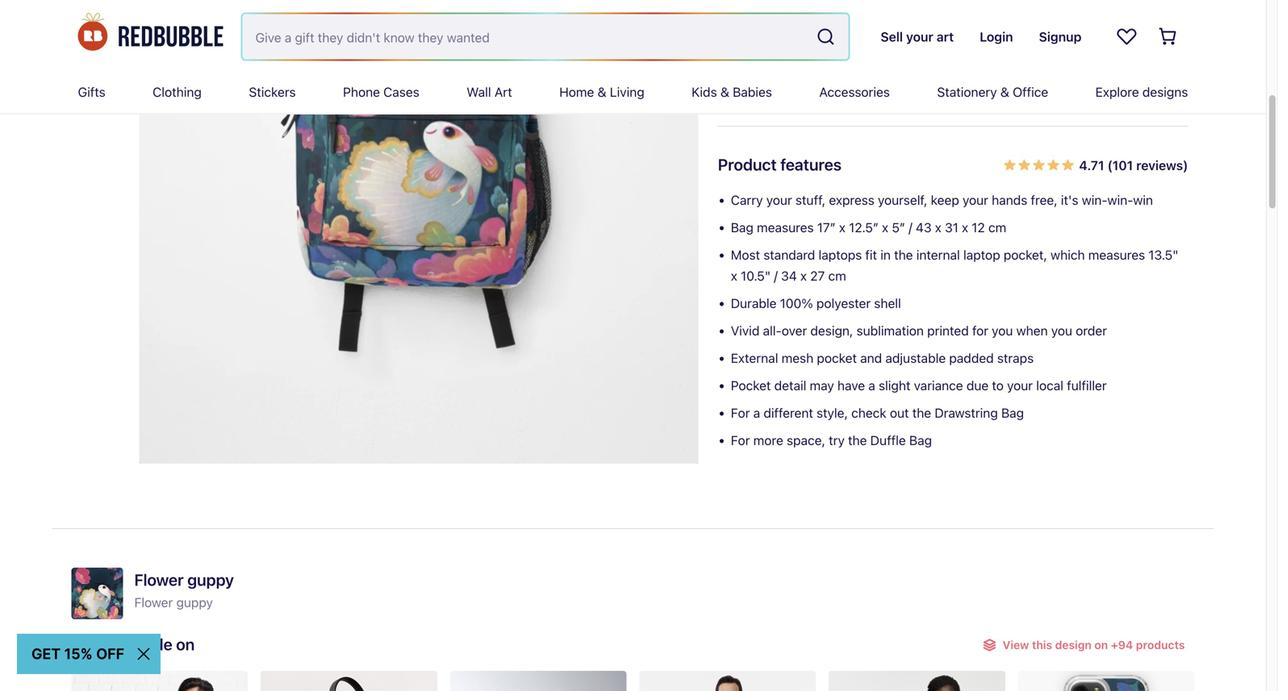 Task type: describe. For each thing, give the bounding box(es) containing it.
free,
[[1032, 193, 1058, 208]]

may
[[810, 378, 835, 394]]

phone cases
[[343, 84, 420, 100]]

/ inside most standard laptops fit in the internal laptop pocket, which measures 13.5" x 10.5" / 34 x 27 cm
[[775, 268, 778, 284]]

which
[[1051, 247, 1086, 263]]

have
[[838, 378, 866, 394]]

carry
[[731, 193, 763, 208]]

& for stationery
[[1001, 84, 1010, 100]]

guide
[[818, 75, 852, 91]]

stickers link
[[249, 71, 296, 113]]

hands
[[992, 193, 1028, 208]]

1 you from the left
[[993, 323, 1014, 339]]

to
[[993, 378, 1004, 394]]

12.5"
[[850, 220, 879, 235]]

x left 12
[[963, 220, 969, 235]]

polyester
[[817, 296, 871, 311]]

0 vertical spatial a
[[869, 378, 876, 394]]

0 vertical spatial measures
[[757, 220, 814, 235]]

vivid all-over design, sublimation printed for you when you order
[[731, 323, 1108, 339]]

in
[[881, 247, 891, 263]]

features
[[781, 155, 842, 174]]

returns
[[827, 8, 872, 24]]

stationery & office link
[[938, 71, 1049, 113]]

0 horizontal spatial a
[[754, 406, 761, 421]]

design,
[[811, 323, 854, 339]]

2 flower from the top
[[134, 595, 173, 611]]

stationery
[[938, 84, 998, 100]]

product
[[718, 155, 777, 174]]

4.71 (101 reviews) link
[[1004, 153, 1189, 177]]

pocket
[[817, 351, 857, 366]]

laptop
[[964, 247, 1001, 263]]

for a different style, check out the drawstring bag
[[731, 406, 1025, 421]]

100%
[[780, 296, 814, 311]]

for for for a different style, check out the drawstring bag
[[731, 406, 751, 421]]

find
[[757, 96, 779, 110]]

space,
[[787, 433, 826, 449]]

flower guppy flower guppy
[[134, 571, 234, 611]]

fit inside most standard laptops fit in the internal laptop pocket, which measures 13.5" x 10.5" / 34 x 27 cm
[[866, 247, 878, 263]]

laptops
[[819, 247, 863, 263]]

2 you from the left
[[1052, 323, 1073, 339]]

and
[[861, 351, 883, 366]]

for
[[973, 323, 989, 339]]

12
[[972, 220, 986, 235]]

it's
[[1062, 193, 1079, 208]]

4.71 (101 reviews)
[[1080, 158, 1189, 173]]

1 vertical spatial bag
[[1002, 406, 1025, 421]]

product features
[[718, 155, 842, 174]]

external mesh pocket and adjustable padded straps
[[731, 351, 1034, 366]]

wall
[[467, 84, 491, 100]]

explore designs
[[1096, 84, 1189, 100]]

0 vertical spatial cm
[[989, 220, 1007, 235]]

accessories
[[820, 84, 891, 100]]

view size guide find your fit
[[757, 75, 852, 110]]

kids & babies link
[[692, 71, 773, 113]]

art
[[495, 84, 513, 100]]

sublimation
[[857, 323, 925, 339]]

0 horizontal spatial bag
[[731, 220, 754, 235]]

shell
[[875, 296, 902, 311]]

duffle
[[871, 433, 907, 449]]

4.71
[[1080, 158, 1105, 173]]

34
[[782, 268, 798, 284]]

wall art link
[[467, 71, 513, 113]]

(101
[[1108, 158, 1134, 173]]

printed
[[928, 323, 970, 339]]

1 horizontal spatial /
[[909, 220, 913, 235]]

padded
[[950, 351, 995, 366]]

home
[[560, 84, 595, 100]]

home & living link
[[560, 71, 645, 113]]

order
[[1077, 323, 1108, 339]]

when
[[1017, 323, 1049, 339]]

x right 17"
[[840, 220, 846, 235]]

standard
[[764, 247, 816, 263]]

straps
[[998, 351, 1034, 366]]

43
[[916, 220, 932, 235]]

variance
[[915, 378, 964, 394]]

1 flower from the top
[[134, 571, 184, 590]]

it,
[[917, 29, 927, 43]]

we'll
[[873, 29, 898, 43]]

gifts link
[[78, 71, 105, 113]]

measures inside most standard laptops fit in the internal laptop pocket, which measures 13.5" x 10.5" / 34 x 27 cm
[[1089, 247, 1146, 263]]

13.5"
[[1149, 247, 1179, 263]]

1 win- from the left
[[1083, 193, 1108, 208]]



Task type: vqa. For each thing, say whether or not it's contained in the screenshot.
BAG MEASURES 17" X 12.5" X 5" / 43 X 31 X 12 CM
yes



Task type: locate. For each thing, give the bounding box(es) containing it.
vivid
[[731, 323, 760, 339]]

image 1 of 3 group
[[139, 0, 699, 472]]

bag down to
[[1002, 406, 1025, 421]]

your down size
[[783, 96, 806, 110]]

slight
[[879, 378, 911, 394]]

flower right artwork thumbnail, flower guppy by pikaole
[[134, 571, 184, 590]]

& right kids
[[721, 84, 730, 100]]

stuff,
[[796, 193, 826, 208]]

2 vertical spatial the
[[849, 433, 868, 449]]

bag right duffle
[[910, 433, 933, 449]]

item preview, pullover hoodie designed and sold by pikaole. image
[[640, 672, 816, 692]]

cm right 27
[[829, 268, 847, 284]]

item preview, classic t-shirt designed and sold by pikaole. image
[[71, 672, 248, 692]]

menu bar
[[78, 71, 1189, 113]]

0 horizontal spatial /
[[775, 268, 778, 284]]

reviews)
[[1137, 158, 1189, 173]]

0 horizontal spatial fit
[[809, 96, 819, 110]]

designs
[[1143, 84, 1189, 100]]

1 vertical spatial measures
[[1089, 247, 1146, 263]]

mesh
[[782, 351, 814, 366]]

1 horizontal spatial fit
[[866, 247, 878, 263]]

all-
[[763, 323, 782, 339]]

3 & from the left
[[1001, 84, 1010, 100]]

also available on
[[71, 635, 195, 654]]

for for for more space, try the duffle bag
[[731, 433, 751, 449]]

super-
[[754, 8, 796, 24]]

phone cases link
[[343, 71, 420, 113]]

1 vertical spatial the
[[913, 406, 932, 421]]

fulfiller
[[1068, 378, 1108, 394]]

x left 10.5"
[[731, 268, 738, 284]]

0 vertical spatial flower
[[134, 571, 184, 590]]

accessories link
[[820, 71, 891, 113]]

& left living
[[598, 84, 607, 100]]

carry your stuff, express yourself, keep your hands free, it's win-win-win
[[731, 193, 1154, 208]]

home & living
[[560, 84, 645, 100]]

a down pocket
[[754, 406, 761, 421]]

x
[[840, 220, 846, 235], [883, 220, 889, 235], [936, 220, 942, 235], [963, 220, 969, 235], [731, 268, 738, 284], [801, 268, 807, 284]]

try
[[829, 433, 845, 449]]

bag measures 17" x 12.5" x 5" / 43 x 31 x 12 cm
[[731, 220, 1007, 235]]

your left stuff, in the top of the page
[[767, 193, 793, 208]]

1 vertical spatial for
[[731, 433, 751, 449]]

for down pocket
[[731, 406, 751, 421]]

check
[[852, 406, 887, 421]]

explore designs link
[[1096, 71, 1189, 113]]

win
[[1134, 193, 1154, 208]]

1 vertical spatial fit
[[866, 247, 878, 263]]

over
[[782, 323, 808, 339]]

available
[[108, 635, 173, 654]]

easy
[[796, 8, 824, 24]]

0 vertical spatial for
[[731, 406, 751, 421]]

1 vertical spatial flower
[[134, 595, 173, 611]]

the right "try"
[[849, 433, 868, 449]]

27
[[811, 268, 825, 284]]

the inside most standard laptops fit in the internal laptop pocket, which measures 13.5" x 10.5" / 34 x 27 cm
[[895, 247, 914, 263]]

clothing link
[[153, 71, 202, 113]]

you
[[993, 323, 1014, 339], [1052, 323, 1073, 339]]

fit down size
[[809, 96, 819, 110]]

the right the in
[[895, 247, 914, 263]]

1 horizontal spatial a
[[869, 378, 876, 394]]

cm right 12
[[989, 220, 1007, 235]]

menu bar containing gifts
[[78, 71, 1189, 113]]

x left 27
[[801, 268, 807, 284]]

fix
[[901, 29, 914, 43]]

most
[[731, 247, 761, 263]]

size
[[790, 75, 814, 91]]

win- down (101
[[1108, 193, 1134, 208]]

babies
[[733, 84, 773, 100]]

stationery & office
[[938, 84, 1049, 100]]

1 for from the top
[[731, 406, 751, 421]]

& for home
[[598, 84, 607, 100]]

the right out
[[913, 406, 932, 421]]

a right have
[[869, 378, 876, 394]]

no
[[806, 29, 821, 43]]

2 vertical spatial bag
[[910, 433, 933, 449]]

win-
[[1083, 193, 1108, 208], [1108, 193, 1134, 208]]

5"
[[892, 220, 906, 235]]

1 vertical spatial guppy
[[176, 595, 213, 611]]

explore
[[1096, 84, 1140, 100]]

1 horizontal spatial bag
[[910, 433, 933, 449]]

0 horizontal spatial &
[[598, 84, 607, 100]]

keep
[[932, 193, 960, 208]]

win- right it's
[[1083, 193, 1108, 208]]

0 horizontal spatial cm
[[829, 268, 847, 284]]

durable
[[731, 296, 777, 311]]

cm
[[989, 220, 1007, 235], [829, 268, 847, 284]]

item preview, pullover sweatshirt designed and sold by pikaole. image
[[829, 672, 1006, 692]]

you right for
[[993, 323, 1014, 339]]

0 horizontal spatial you
[[993, 323, 1014, 339]]

also
[[71, 635, 104, 654]]

measures up the standard
[[757, 220, 814, 235]]

17"
[[818, 220, 836, 235]]

you left order
[[1052, 323, 1073, 339]]

most standard laptops fit in the internal laptop pocket, which measures 13.5" x 10.5" / 34 x 27 cm
[[731, 247, 1179, 284]]

style,
[[817, 406, 849, 421]]

your right to
[[1008, 378, 1034, 394]]

bag
[[731, 220, 754, 235], [1002, 406, 1025, 421], [910, 433, 933, 449]]

& for kids
[[721, 84, 730, 100]]

kids
[[692, 84, 718, 100]]

1 horizontal spatial you
[[1052, 323, 1073, 339]]

None field
[[243, 14, 849, 59]]

1 horizontal spatial &
[[721, 84, 730, 100]]

1 horizontal spatial cm
[[989, 220, 1007, 235]]

& left office
[[1001, 84, 1010, 100]]

Search term search field
[[243, 14, 810, 59]]

kids & babies
[[692, 84, 773, 100]]

/ right 5"
[[909, 220, 913, 235]]

2 for from the top
[[731, 433, 751, 449]]

item preview, sticker designed and sold by pikaole. image
[[261, 672, 437, 692]]

0 vertical spatial /
[[909, 220, 913, 235]]

0 horizontal spatial measures
[[757, 220, 814, 235]]

your up 12
[[963, 193, 989, 208]]

1 vertical spatial a
[[754, 406, 761, 421]]

0 vertical spatial fit
[[809, 96, 819, 110]]

2 horizontal spatial bag
[[1002, 406, 1025, 421]]

for more space, try the duffle bag
[[731, 433, 933, 449]]

out
[[891, 406, 910, 421]]

flower up available
[[134, 595, 173, 611]]

more
[[754, 433, 784, 449]]

fast.
[[930, 29, 953, 43]]

item preview, iphone soft case designed and sold by pikaole. image
[[1019, 672, 1195, 692]]

for left more
[[731, 433, 751, 449]]

pocket detail may have a slight variance due to your local fulfiller
[[731, 378, 1108, 394]]

your inside view size guide find your fit
[[783, 96, 806, 110]]

2 & from the left
[[721, 84, 730, 100]]

1 & from the left
[[598, 84, 607, 100]]

1 horizontal spatial measures
[[1089, 247, 1146, 263]]

0 vertical spatial bag
[[731, 220, 754, 235]]

cases
[[384, 84, 420, 100]]

x left 5"
[[883, 220, 889, 235]]

view
[[757, 75, 787, 91]]

local
[[1037, 378, 1064, 394]]

yourself,
[[878, 193, 928, 208]]

item preview, poster designed and sold by pikaole. image
[[450, 672, 627, 692]]

/ left 34
[[775, 268, 778, 284]]

2 win- from the left
[[1108, 193, 1134, 208]]

2 horizontal spatial &
[[1001, 84, 1010, 100]]

pocket,
[[1004, 247, 1048, 263]]

10.5"
[[741, 268, 771, 284]]

problem.
[[824, 29, 870, 43]]

cm inside most standard laptops fit in the internal laptop pocket, which measures 13.5" x 10.5" / 34 x 27 cm
[[829, 268, 847, 284]]

bag up most
[[731, 220, 754, 235]]

fit inside view size guide find your fit
[[809, 96, 819, 110]]

for
[[731, 406, 751, 421], [731, 433, 751, 449]]

on
[[176, 635, 195, 654]]

artwork thumbnail, flower guppy by pikaole image
[[71, 568, 123, 620]]

0 vertical spatial the
[[895, 247, 914, 263]]

a
[[869, 378, 876, 394], [754, 406, 761, 421]]

0 vertical spatial guppy
[[187, 571, 234, 590]]

wall art
[[467, 84, 513, 100]]

flower
[[134, 571, 184, 590], [134, 595, 173, 611]]

super-easy returns problem? no problem. we'll fix it, fast.
[[754, 8, 953, 43]]

pocket
[[731, 378, 771, 394]]

adjustable
[[886, 351, 946, 366]]

/
[[909, 220, 913, 235], [775, 268, 778, 284]]

your
[[783, 96, 806, 110], [767, 193, 793, 208], [963, 193, 989, 208], [1008, 378, 1034, 394]]

office
[[1013, 84, 1049, 100]]

x left 31
[[936, 220, 942, 235]]

1 vertical spatial /
[[775, 268, 778, 284]]

fit left the in
[[866, 247, 878, 263]]

1 vertical spatial cm
[[829, 268, 847, 284]]

due
[[967, 378, 989, 394]]

measures left the "13.5""
[[1089, 247, 1146, 263]]



